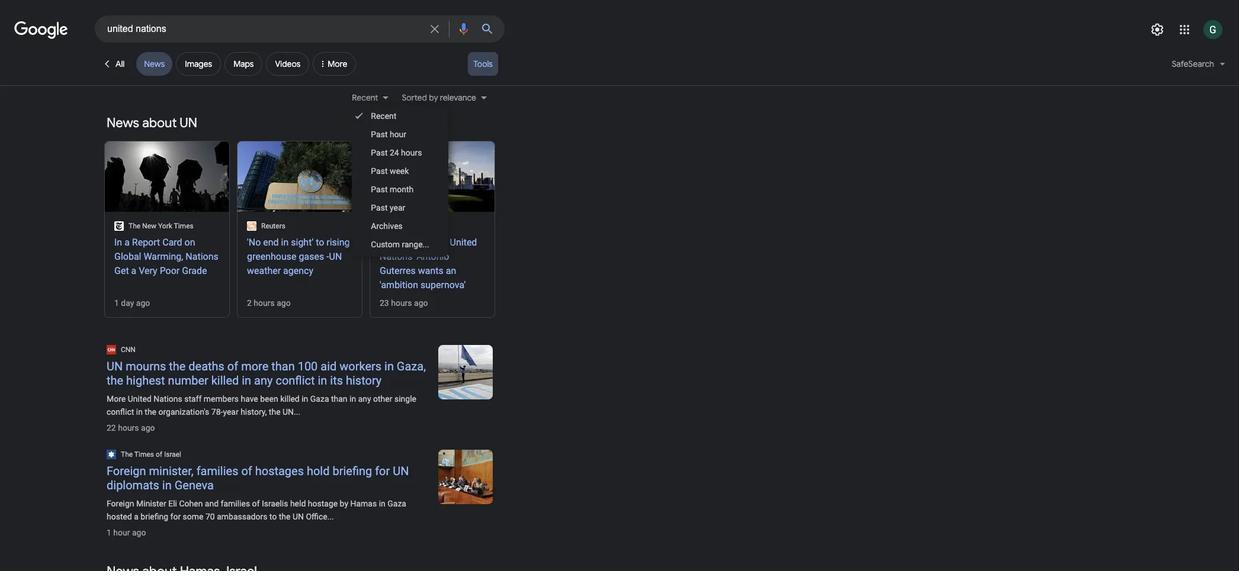 Task type: describe. For each thing, give the bounding box(es) containing it.
hosted
[[107, 513, 132, 522]]

the left deaths
[[169, 360, 186, 374]]

the up the 22 hours ago
[[145, 408, 156, 417]]

npr
[[394, 222, 408, 231]]

in inside foreign minister, families of hostages hold briefing for un diplomats in  geneva
[[162, 479, 172, 493]]

on
[[185, 237, 195, 248]]

gases
[[299, 251, 324, 263]]

'no end in sight' to rising greenhouse gases -un weather agency heading
[[247, 236, 353, 279]]

in left the gaza,
[[385, 360, 394, 374]]

have
[[241, 395, 258, 404]]

ago for warming,
[[136, 299, 150, 308]]

for inside foreign minister, families of hostages hold briefing for un diplomats in  geneva
[[375, 465, 390, 479]]

briefing inside foreign minister, families of hostages hold briefing for un diplomats in  geneva
[[333, 465, 372, 479]]

un inside un mourns the deaths of more than 100 aid workers in gaza, the highest  number killed in any conflict in its history
[[107, 360, 123, 374]]

gaza inside more united nations staff members have been killed in gaza than in any  other single conflict in the organization's 78-year history, the un...
[[310, 395, 329, 404]]

by inside foreign minister eli cohen and families of israelis held hostage by hamas  in gaza hosted a briefing for some 70 ambassadors to the un office...
[[340, 500, 348, 509]]

wants
[[418, 266, 444, 277]]

single
[[395, 395, 417, 404]]

number
[[168, 374, 208, 388]]

past 24 hours link
[[352, 144, 448, 162]]

any inside un mourns the deaths of more than 100 aid workers in gaza, the highest  number killed in any conflict in its history
[[254, 374, 273, 388]]

the for a
[[129, 222, 141, 231]]

past for past month
[[371, 185, 388, 194]]

-
[[327, 251, 329, 263]]

get
[[114, 266, 129, 277]]

safesearch button
[[1165, 52, 1233, 81]]

more for more
[[328, 59, 347, 69]]

1 day ago
[[114, 299, 150, 308]]

eli
[[168, 500, 177, 509]]

than inside un mourns the deaths of more than 100 aid workers in gaza, the highest  number killed in any conflict in its history
[[272, 360, 295, 374]]

highest
[[126, 374, 165, 388]]

briefing inside foreign minister eli cohen and families of israelis held hostage by hamas  in gaza hosted a briefing for some 70 ambassadors to the un office...
[[141, 513, 168, 522]]

in left the "its"
[[318, 374, 327, 388]]

foreign minister eli cohen and families of israelis held hostage by hamas  in gaza hosted a briefing for some 70 ambassadors to the un office...
[[107, 500, 407, 522]]

past year link
[[352, 199, 448, 218]]

global
[[114, 251, 141, 263]]

supernova'
[[421, 280, 466, 291]]

report
[[132, 237, 160, 248]]

and
[[205, 500, 219, 509]]

ago for wants
[[414, 299, 428, 308]]

un...
[[283, 408, 301, 417]]

united inside more united nations staff members have been killed in gaza than in any  other single conflict in the organization's 78-year history, the un...
[[128, 395, 152, 404]]

un inside foreign minister, families of hostages hold briefing for un diplomats in  geneva
[[393, 465, 409, 479]]

hostages
[[255, 465, 304, 479]]

cnn
[[121, 346, 136, 354]]

agency
[[283, 266, 314, 277]]

in
[[114, 237, 122, 248]]

gaza inside foreign minister eli cohen and families of israelis held hostage by hamas  in gaza hosted a briefing for some 70 ambassadors to the un office...
[[388, 500, 407, 509]]

1 hour ago
[[107, 529, 146, 538]]

diplomats
[[107, 479, 159, 493]]

new
[[142, 222, 156, 231]]

more for more united nations staff members have been killed in gaza than in any  other single conflict in the organization's 78-year history, the un...
[[107, 395, 126, 404]]

past week link
[[352, 162, 448, 181]]

ago down minister
[[132, 529, 146, 538]]

23 hours ago
[[380, 299, 428, 308]]

hours for 22 hours ago
[[118, 424, 139, 433]]

more filters element
[[328, 59, 347, 69]]

very
[[139, 266, 157, 277]]

past week
[[371, 167, 409, 176]]

the new york times
[[129, 222, 194, 231]]

un mourns the deaths of more than 100 aid workers in gaza, the highest  number killed in any conflict in its history heading
[[107, 360, 429, 388]]

past for past 24 hours
[[371, 148, 388, 158]]

menu containing recent
[[352, 104, 448, 257]]

recent radio item
[[352, 107, 448, 126]]

than inside more united nations staff members have been killed in gaza than in any  other single conflict in the organization's 78-year history, the un...
[[331, 395, 348, 404]]

workers
[[340, 360, 382, 374]]

hours for 2 hours ago
[[254, 299, 275, 308]]

archives
[[371, 222, 403, 231]]

2 hours ago
[[247, 299, 291, 308]]

all link
[[95, 52, 133, 76]]

israel
[[164, 451, 181, 459]]

minister
[[136, 500, 166, 509]]

maps link
[[225, 52, 263, 76]]

nations'
[[380, 251, 414, 263]]

0 vertical spatial a
[[125, 237, 130, 248]]

hamas
[[351, 500, 377, 509]]

its
[[330, 374, 343, 388]]

the for minister,
[[121, 451, 133, 459]]

of left israel
[[156, 451, 162, 459]]

relevance
[[440, 92, 476, 103]]

gaza,
[[397, 360, 426, 374]]

100
[[298, 360, 318, 374]]

un inside 'no end in sight' to rising greenhouse gases -un weather agency
[[329, 251, 342, 263]]

an
[[446, 266, 457, 277]]

guterres
[[380, 266, 416, 277]]

to inside foreign minister eli cohen and families of israelis held hostage by hamas  in gaza hosted a briefing for some 70 ambassadors to the un office...
[[270, 513, 277, 522]]

month
[[390, 185, 414, 194]]

22
[[107, 424, 116, 433]]

1 horizontal spatial times
[[174, 222, 194, 231]]

news for news about un
[[107, 115, 139, 132]]

70
[[206, 513, 215, 522]]

history,
[[241, 408, 267, 417]]

past hour
[[371, 130, 407, 139]]

past month
[[371, 185, 414, 194]]

conflict inside more united nations staff members have been killed in gaza than in any  other single conflict in the organization's 78-year history, the un...
[[107, 408, 134, 417]]

past for past year
[[371, 203, 388, 213]]

of inside un mourns the deaths of more than 100 aid workers in gaza, the highest  number killed in any conflict in its history
[[227, 360, 238, 374]]

sorted
[[402, 92, 427, 103]]

warming,
[[144, 251, 183, 263]]

more united nations staff members have been killed in gaza than in any  other single conflict in the organization's 78-year history, the un...
[[107, 395, 417, 417]]

in a report card on global warming, nations get a very poor grade heading
[[114, 236, 220, 279]]

rising
[[327, 237, 350, 248]]

held
[[290, 500, 306, 509]]

24
[[390, 148, 399, 158]]

recent button
[[352, 91, 395, 104]]

custom range... menu item
[[371, 240, 429, 250]]

nations inside more united nations staff members have been killed in gaza than in any  other single conflict in the organization's 78-year history, the un...
[[154, 395, 182, 404]]

grade
[[182, 266, 207, 277]]

tools button
[[468, 52, 498, 76]]

hostage
[[308, 500, 338, 509]]

the times of israel
[[121, 451, 181, 459]]

in down history
[[350, 395, 356, 404]]

23
[[380, 299, 389, 308]]

climate change: united nations' antonio guterres wants an 'ambition  supernova'
[[380, 237, 477, 291]]



Task type: vqa. For each thing, say whether or not it's contained in the screenshot.


Task type: locate. For each thing, give the bounding box(es) containing it.
year inside the past year link
[[390, 203, 406, 213]]

'no end in sight' to rising greenhouse gases -un weather agency
[[247, 237, 350, 277]]

hours for 23 hours ago
[[391, 299, 412, 308]]

0 horizontal spatial times
[[134, 451, 154, 459]]

0 vertical spatial to
[[316, 237, 324, 248]]

1 horizontal spatial for
[[375, 465, 390, 479]]

nations up organization's
[[154, 395, 182, 404]]

1 horizontal spatial united
[[450, 237, 477, 248]]

foreign down the times of israel at the left bottom of the page
[[107, 465, 146, 479]]

0 horizontal spatial hour
[[113, 529, 130, 538]]

1 vertical spatial nations
[[154, 395, 182, 404]]

to up gases
[[316, 237, 324, 248]]

by
[[429, 92, 438, 103], [340, 500, 348, 509]]

of left hostages
[[241, 465, 252, 479]]

than left 100
[[272, 360, 295, 374]]

by left hamas
[[340, 500, 348, 509]]

0 vertical spatial conflict
[[276, 374, 315, 388]]

killed inside more united nations staff members have been killed in gaza than in any  other single conflict in the organization's 78-year history, the un...
[[280, 395, 300, 404]]

0 vertical spatial briefing
[[333, 465, 372, 479]]

conflict
[[276, 374, 315, 388], [107, 408, 134, 417]]

ago up the times of israel at the left bottom of the page
[[141, 424, 155, 433]]

un inside foreign minister eli cohen and families of israelis held hostage by hamas  in gaza hosted a briefing for some 70 ambassadors to the un office...
[[293, 513, 304, 522]]

1 vertical spatial foreign
[[107, 500, 134, 509]]

of left more
[[227, 360, 238, 374]]

0 vertical spatial news
[[144, 59, 165, 69]]

1 vertical spatial year
[[223, 408, 239, 417]]

the down israelis
[[279, 513, 291, 522]]

for
[[375, 465, 390, 479], [170, 513, 181, 522]]

1 horizontal spatial year
[[390, 203, 406, 213]]

to down israelis
[[270, 513, 277, 522]]

past
[[371, 130, 388, 139], [371, 148, 388, 158], [371, 167, 388, 176], [371, 185, 388, 194], [371, 203, 388, 213]]

navigation containing recent
[[0, 89, 1240, 108]]

a right hosted
[[134, 513, 139, 522]]

of inside foreign minister, families of hostages hold briefing for un diplomats in  geneva
[[241, 465, 252, 479]]

united up an
[[450, 237, 477, 248]]

for inside foreign minister eli cohen and families of israelis held hostage by hamas  in gaza hosted a briefing for some 70 ambassadors to the un office...
[[170, 513, 181, 522]]

menu
[[352, 104, 448, 257]]

1 inside 'list'
[[114, 299, 119, 308]]

1 vertical spatial a
[[131, 266, 136, 277]]

2 vertical spatial a
[[134, 513, 139, 522]]

gaza right hamas
[[388, 500, 407, 509]]

poor
[[160, 266, 180, 277]]

the down been
[[269, 408, 281, 417]]

1 for 1 hour ago
[[107, 529, 111, 538]]

in inside foreign minister eli cohen and families of israelis held hostage by hamas  in gaza hosted a briefing for some 70 ambassadors to the un office...
[[379, 500, 386, 509]]

than down the "its"
[[331, 395, 348, 404]]

to inside 'no end in sight' to rising greenhouse gases -un weather agency
[[316, 237, 324, 248]]

0 horizontal spatial news
[[107, 115, 139, 132]]

ago right day
[[136, 299, 150, 308]]

hold
[[307, 465, 330, 479]]

foreign minister, families of hostages hold briefing for un diplomats in  geneva
[[107, 465, 409, 493]]

a right in
[[125, 237, 130, 248]]

0 horizontal spatial for
[[170, 513, 181, 522]]

0 vertical spatial more
[[328, 59, 347, 69]]

the left highest
[[107, 374, 123, 388]]

ago
[[136, 299, 150, 308], [277, 299, 291, 308], [414, 299, 428, 308], [141, 424, 155, 433], [132, 529, 146, 538]]

un mourns the deaths of more than 100 aid workers in gaza, the highest  number killed in any conflict in its history
[[107, 360, 426, 388]]

of up the 'ambassadors'
[[252, 500, 260, 509]]

members
[[204, 395, 239, 404]]

images link
[[176, 52, 221, 76]]

google image
[[14, 21, 69, 39]]

past left 24
[[371, 148, 388, 158]]

5 past from the top
[[371, 203, 388, 213]]

hour for 1
[[113, 529, 130, 538]]

nations up grade in the top of the page
[[186, 251, 219, 263]]

a inside foreign minister eli cohen and families of israelis held hostage by hamas  in gaza hosted a briefing for some 70 ambassadors to the un office...
[[134, 513, 139, 522]]

4 past from the top
[[371, 185, 388, 194]]

more button
[[313, 52, 356, 81]]

of
[[227, 360, 238, 374], [156, 451, 162, 459], [241, 465, 252, 479], [252, 500, 260, 509]]

reuters
[[261, 222, 286, 231]]

past up archives
[[371, 203, 388, 213]]

the
[[169, 360, 186, 374], [107, 374, 123, 388], [145, 408, 156, 417], [269, 408, 281, 417], [279, 513, 291, 522]]

0 horizontal spatial gaza
[[310, 395, 329, 404]]

foreign minister, families of hostages hold briefing for un diplomats in  geneva heading
[[107, 465, 429, 493]]

all
[[116, 59, 125, 69]]

0 vertical spatial for
[[375, 465, 390, 479]]

clear image
[[428, 16, 442, 42]]

ambassadors
[[217, 513, 268, 522]]

0 vertical spatial 1
[[114, 299, 119, 308]]

past for past week
[[371, 167, 388, 176]]

in a report card on global warming, nations get a very poor grade
[[114, 237, 219, 277]]

families inside foreign minister eli cohen and families of israelis held hostage by hamas  in gaza hosted a briefing for some 70 ambassadors to the un office...
[[221, 500, 250, 509]]

more up "22"
[[107, 395, 126, 404]]

0 horizontal spatial by
[[340, 500, 348, 509]]

1 vertical spatial news
[[107, 115, 139, 132]]

1 vertical spatial by
[[340, 500, 348, 509]]

hours right 2
[[254, 299, 275, 308]]

search by voice image
[[457, 22, 471, 36]]

1 horizontal spatial briefing
[[333, 465, 372, 479]]

briefing right "hold"
[[333, 465, 372, 479]]

ago right 2
[[277, 299, 291, 308]]

2 past from the top
[[371, 148, 388, 158]]

hours right "22"
[[118, 424, 139, 433]]

the
[[129, 222, 141, 231], [121, 451, 133, 459]]

any up been
[[254, 374, 273, 388]]

recent up recent radio item
[[352, 92, 378, 103]]

0 horizontal spatial killed
[[211, 374, 239, 388]]

more inside more united nations staff members have been killed in gaza than in any  other single conflict in the organization's 78-year history, the un...
[[107, 395, 126, 404]]

1 left day
[[114, 299, 119, 308]]

hour down recent radio item
[[390, 130, 407, 139]]

0 horizontal spatial any
[[254, 374, 273, 388]]

0 horizontal spatial than
[[272, 360, 295, 374]]

hours right 24
[[401, 148, 422, 158]]

1 vertical spatial killed
[[280, 395, 300, 404]]

'ambition
[[380, 280, 418, 291]]

aid
[[321, 360, 337, 374]]

conflict up "22"
[[107, 408, 134, 417]]

hour for past
[[390, 130, 407, 139]]

foreign inside foreign minister eli cohen and families of israelis held hostage by hamas  in gaza hosted a briefing for some 70 ambassadors to the un office...
[[107, 500, 134, 509]]

united
[[450, 237, 477, 248], [128, 395, 152, 404]]

sight'
[[291, 237, 314, 248]]

1 vertical spatial briefing
[[141, 513, 168, 522]]

1 vertical spatial hour
[[113, 529, 130, 538]]

in right end
[[281, 237, 289, 248]]

card
[[163, 237, 182, 248]]

0 vertical spatial hour
[[390, 130, 407, 139]]

0 vertical spatial families
[[197, 465, 239, 479]]

1 horizontal spatial 1
[[114, 299, 119, 308]]

0 horizontal spatial briefing
[[141, 513, 168, 522]]

0 horizontal spatial nations
[[154, 395, 182, 404]]

1 horizontal spatial more
[[328, 59, 347, 69]]

list containing in a report card on global warming, nations get a very poor grade
[[104, 139, 496, 319]]

times up on
[[174, 222, 194, 231]]

1 vertical spatial to
[[270, 513, 277, 522]]

0 horizontal spatial conflict
[[107, 408, 134, 417]]

gaza
[[310, 395, 329, 404], [388, 500, 407, 509]]

past 24 hours
[[371, 148, 422, 158]]

0 horizontal spatial more
[[107, 395, 126, 404]]

0 horizontal spatial united
[[128, 395, 152, 404]]

0 vertical spatial united
[[450, 237, 477, 248]]

deaths
[[189, 360, 225, 374]]

past up 'past 24 hours' at the left of the page
[[371, 130, 388, 139]]

families up the 'ambassadors'
[[221, 500, 250, 509]]

conflict inside un mourns the deaths of more than 100 aid workers in gaza, the highest  number killed in any conflict in its history
[[276, 374, 315, 388]]

videos
[[275, 59, 301, 69]]

any left other at the bottom of the page
[[358, 395, 371, 404]]

staff
[[184, 395, 202, 404]]

recent
[[352, 92, 378, 103], [371, 111, 397, 121]]

'no
[[247, 237, 261, 248]]

day
[[121, 299, 134, 308]]

united inside the climate change: united nations' antonio guterres wants an 'ambition  supernova'
[[450, 237, 477, 248]]

0 horizontal spatial to
[[270, 513, 277, 522]]

1 horizontal spatial by
[[429, 92, 438, 103]]

hours right 23
[[391, 299, 412, 308]]

sorted by relevance
[[402, 92, 476, 103]]

killed up the members
[[211, 374, 239, 388]]

0 vertical spatial than
[[272, 360, 295, 374]]

1 horizontal spatial hour
[[390, 130, 407, 139]]

news for news
[[144, 59, 165, 69]]

times left israel
[[134, 451, 154, 459]]

in right hamas
[[379, 500, 386, 509]]

past for past hour
[[371, 130, 388, 139]]

other
[[373, 395, 393, 404]]

climate change: united nations' antonio guterres wants an 'ambition  supernova' heading
[[380, 236, 485, 293]]

foreign for foreign minister eli cohen and families of israelis held hostage by hamas  in gaza hosted a briefing for some 70 ambassadors to the un office...
[[107, 500, 134, 509]]

any
[[254, 374, 273, 388], [358, 395, 371, 404]]

ago for greenhouse
[[277, 299, 291, 308]]

1 vertical spatial recent
[[371, 111, 397, 121]]

1 for 1 day ago
[[114, 299, 119, 308]]

organization's
[[159, 408, 209, 417]]

1 vertical spatial gaza
[[388, 500, 407, 509]]

past year
[[371, 203, 406, 213]]

1 vertical spatial than
[[331, 395, 348, 404]]

foreign up hosted
[[107, 500, 134, 509]]

in up have
[[242, 374, 251, 388]]

for up hamas
[[375, 465, 390, 479]]

any inside more united nations staff members have been killed in gaza than in any  other single conflict in the organization's 78-year history, the un...
[[358, 395, 371, 404]]

un
[[180, 115, 197, 132], [329, 251, 342, 263], [107, 360, 123, 374], [393, 465, 409, 479], [293, 513, 304, 522]]

nations inside in a report card on global warming, nations get a very poor grade
[[186, 251, 219, 263]]

cohen
[[179, 500, 203, 509]]

1 horizontal spatial nations
[[186, 251, 219, 263]]

climate
[[380, 237, 412, 248]]

0 vertical spatial any
[[254, 374, 273, 388]]

in down 100
[[302, 395, 308, 404]]

mourns
[[126, 360, 166, 374]]

navigation
[[0, 89, 1240, 108]]

been
[[260, 395, 278, 404]]

hour
[[390, 130, 407, 139], [113, 529, 130, 538]]

3 past from the top
[[371, 167, 388, 176]]

1 horizontal spatial gaza
[[388, 500, 407, 509]]

recent inside radio item
[[371, 111, 397, 121]]

news link
[[136, 52, 173, 76]]

the inside foreign minister eli cohen and families of israelis held hostage by hamas  in gaza hosted a briefing for some 70 ambassadors to the un office...
[[279, 513, 291, 522]]

of inside foreign minister eli cohen and families of israelis held hostage by hamas  in gaza hosted a briefing for some 70 ambassadors to the un office...
[[252, 500, 260, 509]]

1 vertical spatial times
[[134, 451, 154, 459]]

past left week
[[371, 167, 388, 176]]

greenhouse
[[247, 251, 297, 263]]

conflict up un...
[[276, 374, 315, 388]]

1 vertical spatial united
[[128, 395, 152, 404]]

by inside dropdown button
[[429, 92, 438, 103]]

past month link
[[352, 181, 448, 199]]

hour inside past hour link
[[390, 130, 407, 139]]

hours
[[401, 148, 422, 158], [254, 299, 275, 308], [391, 299, 412, 308], [118, 424, 139, 433]]

briefing down minister
[[141, 513, 168, 522]]

1 horizontal spatial to
[[316, 237, 324, 248]]

1 down hosted
[[107, 529, 111, 538]]

foreign for foreign minister, families of hostages hold briefing for un diplomats in  geneva
[[107, 465, 146, 479]]

2
[[247, 299, 252, 308]]

0 horizontal spatial 1
[[107, 529, 111, 538]]

the left new
[[129, 222, 141, 231]]

0 vertical spatial year
[[390, 203, 406, 213]]

united down highest
[[128, 395, 152, 404]]

change:
[[415, 237, 448, 248]]

news right all
[[144, 59, 165, 69]]

custom range...
[[371, 240, 429, 250]]

1 vertical spatial more
[[107, 395, 126, 404]]

1
[[114, 299, 119, 308], [107, 529, 111, 538]]

0 vertical spatial nations
[[186, 251, 219, 263]]

news left about
[[107, 115, 139, 132]]

year inside more united nations staff members have been killed in gaza than in any  other single conflict in the organization's 78-year history, the un...
[[223, 408, 239, 417]]

times
[[174, 222, 194, 231], [134, 451, 154, 459]]

2 foreign from the top
[[107, 500, 134, 509]]

1 horizontal spatial news
[[144, 59, 165, 69]]

killed
[[211, 374, 239, 388], [280, 395, 300, 404]]

1 vertical spatial any
[[358, 395, 371, 404]]

1 vertical spatial the
[[121, 451, 133, 459]]

0 vertical spatial by
[[429, 92, 438, 103]]

year down the members
[[223, 408, 239, 417]]

0 vertical spatial gaza
[[310, 395, 329, 404]]

past up past year
[[371, 185, 388, 194]]

78-
[[211, 408, 223, 417]]

1 foreign from the top
[[107, 465, 146, 479]]

1 horizontal spatial killed
[[280, 395, 300, 404]]

recent up the past hour
[[371, 111, 397, 121]]

None search field
[[0, 15, 505, 43]]

0 vertical spatial the
[[129, 222, 141, 231]]

week
[[390, 167, 409, 176]]

1 horizontal spatial than
[[331, 395, 348, 404]]

1 vertical spatial conflict
[[107, 408, 134, 417]]

0 vertical spatial foreign
[[107, 465, 146, 479]]

about
[[142, 115, 177, 132]]

ago down 'ambition at the left of the page
[[414, 299, 428, 308]]

0 vertical spatial times
[[174, 222, 194, 231]]

in up the 22 hours ago
[[136, 408, 143, 417]]

more
[[328, 59, 347, 69], [107, 395, 126, 404]]

past hour link
[[352, 126, 448, 144]]

0 vertical spatial recent
[[352, 92, 378, 103]]

range...
[[402, 240, 429, 250]]

more right videos "link"
[[328, 59, 347, 69]]

foreign inside foreign minister, families of hostages hold briefing for un diplomats in  geneva
[[107, 465, 146, 479]]

gaza down aid
[[310, 395, 329, 404]]

families
[[197, 465, 239, 479], [221, 500, 250, 509]]

minister,
[[149, 465, 194, 479]]

list
[[104, 139, 496, 319]]

by right sorted
[[429, 92, 438, 103]]

killed inside un mourns the deaths of more than 100 aid workers in gaza, the highest  number killed in any conflict in its history
[[211, 374, 239, 388]]

a right the get
[[131, 266, 136, 277]]

families up and on the left bottom of page
[[197, 465, 239, 479]]

in up eli
[[162, 479, 172, 493]]

1 vertical spatial families
[[221, 500, 250, 509]]

1 past from the top
[[371, 130, 388, 139]]

for down eli
[[170, 513, 181, 522]]

york
[[158, 222, 172, 231]]

1 horizontal spatial conflict
[[276, 374, 315, 388]]

year down past month link
[[390, 203, 406, 213]]

hour down hosted
[[113, 529, 130, 538]]

more inside more popup button
[[328, 59, 347, 69]]

in inside 'no end in sight' to rising greenhouse gases -un weather agency
[[281, 237, 289, 248]]

1 vertical spatial 1
[[107, 529, 111, 538]]

sorted by relevance button
[[395, 91, 493, 104]]

Search search field
[[107, 23, 423, 37]]

weather
[[247, 266, 281, 277]]

geneva
[[175, 479, 214, 493]]

the down the 22 hours ago
[[121, 451, 133, 459]]

antonio
[[417, 251, 450, 263]]

maps
[[234, 59, 254, 69]]

recent inside popup button
[[352, 92, 378, 103]]

1 vertical spatial for
[[170, 513, 181, 522]]

1 horizontal spatial any
[[358, 395, 371, 404]]

0 vertical spatial killed
[[211, 374, 239, 388]]

to
[[316, 237, 324, 248], [270, 513, 277, 522]]

killed up un...
[[280, 395, 300, 404]]

22 hours ago
[[107, 424, 155, 433]]

families inside foreign minister, families of hostages hold briefing for un diplomats in  geneva
[[197, 465, 239, 479]]

0 horizontal spatial year
[[223, 408, 239, 417]]



